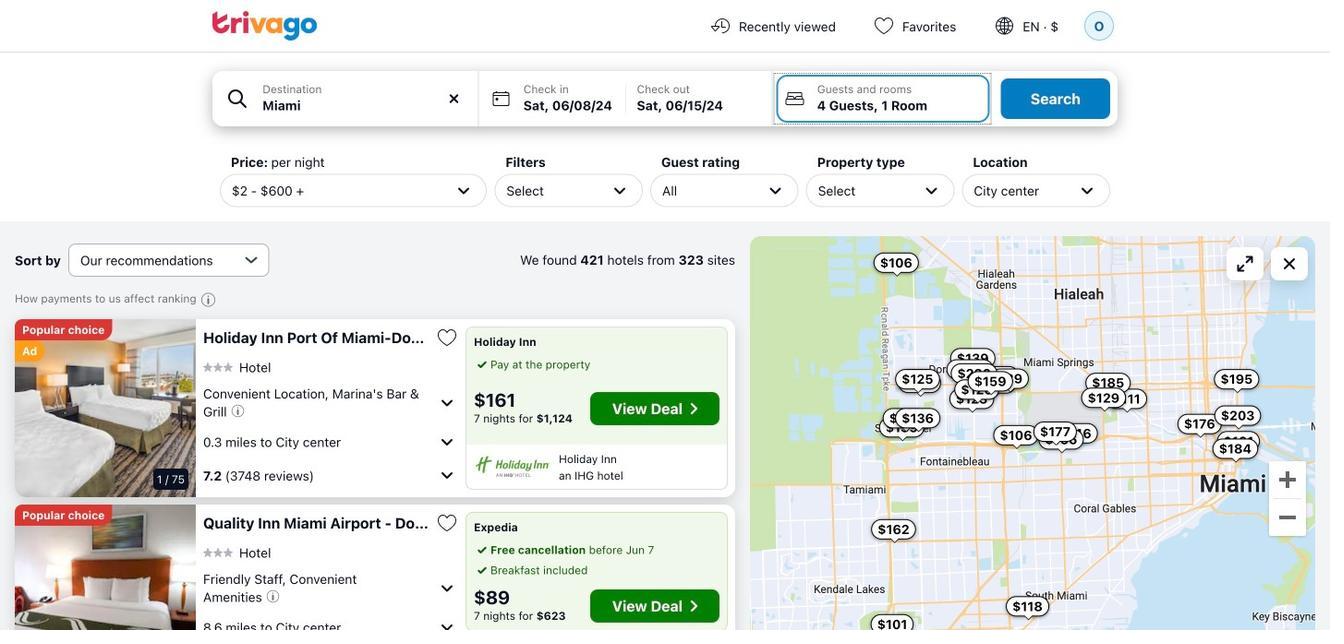 Task type: describe. For each thing, give the bounding box(es) containing it.
trivago logo image
[[212, 11, 318, 41]]

holiday inn image
[[474, 454, 551, 480]]

Where to? search field
[[263, 96, 467, 115]]

holiday inn port of miami-downtown, (miami, usa) image
[[15, 320, 196, 498]]

clear image
[[446, 91, 463, 107]]



Task type: vqa. For each thing, say whether or not it's contained in the screenshot.
1 associated with $135
no



Task type: locate. For each thing, give the bounding box(es) containing it.
quality inn miami airport - doral, (miami, usa) image
[[15, 505, 196, 631]]

None field
[[212, 71, 478, 127]]

map region
[[750, 236, 1315, 631]]



